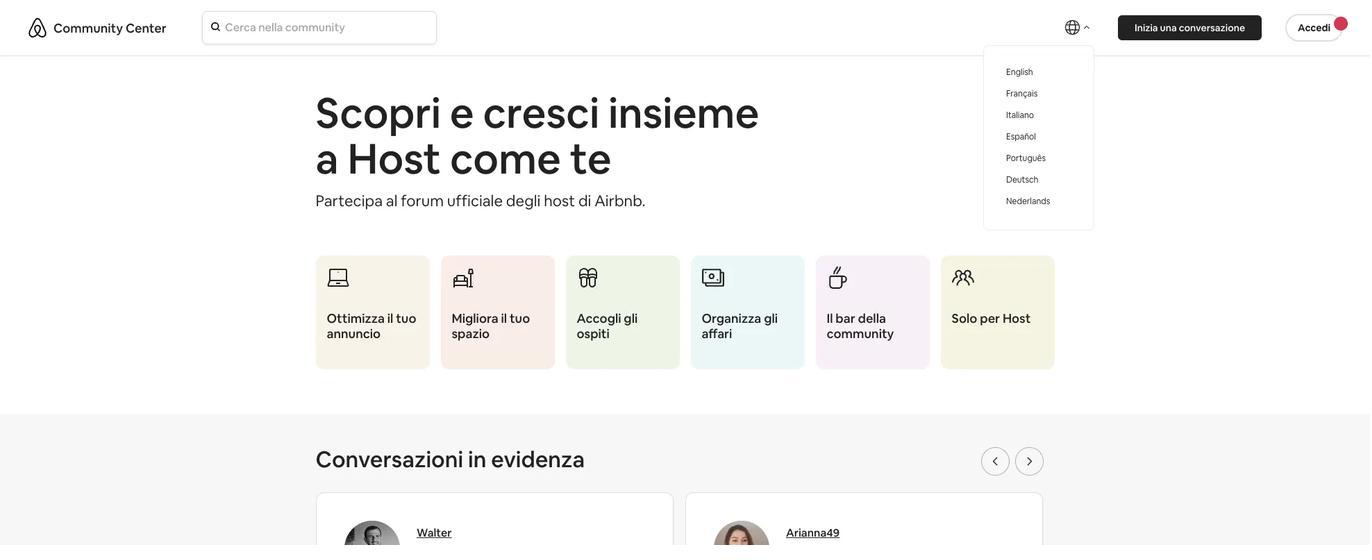 Task type: vqa. For each thing, say whether or not it's contained in the screenshot.
il for Migliora
yes



Task type: describe. For each thing, give the bounding box(es) containing it.
nederlands
[[1006, 197, 1050, 208]]

english link
[[984, 63, 1094, 84]]

français
[[1006, 89, 1038, 100]]

forum
[[401, 192, 444, 213]]

per
[[980, 310, 1000, 326]]

airbnb image
[[27, 17, 48, 38]]

conversazioni in evidenza
[[316, 445, 585, 474]]

host
[[544, 192, 575, 213]]

accogli gli ospiti button
[[566, 256, 680, 369]]

di
[[578, 192, 591, 213]]

il for ottimizza
[[387, 310, 393, 326]]

ottimizza il tuo annuncio button
[[316, 256, 430, 369]]

evidenza
[[491, 445, 585, 474]]

organizza gli affari button
[[691, 256, 805, 369]]

successivo image
[[1024, 456, 1034, 467]]

a
[[316, 131, 339, 186]]

português
[[1006, 153, 1046, 165]]

il bar della community button
[[816, 256, 930, 369]]

accogli
[[577, 310, 621, 326]]

affari
[[702, 326, 732, 342]]

walter link
[[416, 526, 451, 540]]

il for migliora
[[501, 310, 507, 326]]

0 vertical spatial host
[[348, 131, 441, 186]]

community
[[53, 20, 123, 36]]

migliora il tuo spazio
[[452, 310, 530, 342]]

scopri
[[316, 85, 441, 140]]

italiano link
[[984, 106, 1094, 127]]

bar
[[836, 310, 855, 326]]

ottimizza
[[327, 310, 385, 326]]

português link
[[984, 149, 1094, 170]]

español link
[[984, 127, 1094, 149]]

e
[[450, 85, 474, 140]]

lingua image
[[1065, 20, 1081, 36]]

scopri e cresci insieme
[[316, 85, 759, 140]]

community center link
[[48, 20, 167, 36]]

organizza gli affari
[[702, 310, 778, 342]]

walter
[[416, 526, 451, 540]]

Cerca text field
[[202, 11, 437, 44]]

deutsch link
[[984, 170, 1094, 192]]

al
[[386, 192, 398, 213]]

conversazioni
[[316, 445, 463, 474]]

migliora il tuo spazio button
[[441, 256, 555, 369]]

degli
[[506, 192, 541, 213]]

spazio
[[452, 326, 490, 342]]

community
[[827, 326, 894, 342]]

center
[[126, 20, 167, 36]]



Task type: locate. For each thing, give the bounding box(es) containing it.
0 horizontal spatial host
[[348, 131, 441, 186]]

1 gli from the left
[[624, 310, 638, 326]]

partecipa al forum ufficiale degli host di airbnb.
[[316, 192, 646, 213]]

tuo inside migliora il tuo spazio
[[510, 310, 530, 326]]

tuo right migliora
[[510, 310, 530, 326]]

2 tuo from the left
[[510, 310, 530, 326]]

il
[[387, 310, 393, 326], [501, 310, 507, 326]]

gli right organizza
[[764, 310, 778, 326]]

community center
[[53, 20, 167, 36]]

te
[[570, 131, 612, 186]]

il bar della community
[[827, 310, 894, 342]]

accogli gli ospiti
[[577, 310, 638, 342]]

cresci
[[483, 85, 600, 140]]

2 il from the left
[[501, 310, 507, 326]]

solo per host
[[952, 310, 1031, 326]]

il
[[827, 310, 833, 326]]

della
[[858, 310, 886, 326]]

gli right the accogli
[[624, 310, 638, 326]]

ufficiale
[[447, 192, 503, 213]]

una
[[1160, 22, 1177, 34]]

1 horizontal spatial gli
[[764, 310, 778, 326]]

menu bar containing english
[[983, 45, 1094, 231]]

0 horizontal spatial tuo
[[396, 310, 416, 326]]

il right ottimizza
[[387, 310, 393, 326]]

tuo right ottimizza
[[396, 310, 416, 326]]

precedente image
[[990, 456, 1000, 467]]

1 tuo from the left
[[396, 310, 416, 326]]

partecipa
[[316, 192, 383, 213]]

tuo
[[396, 310, 416, 326], [510, 310, 530, 326]]

tuo inside ottimizza il tuo annuncio
[[396, 310, 416, 326]]

il inside ottimizza il tuo annuncio
[[387, 310, 393, 326]]

0 horizontal spatial il
[[387, 310, 393, 326]]

insieme
[[608, 85, 759, 140]]

arianna49
[[786, 526, 839, 540]]

host up al
[[348, 131, 441, 186]]

inizia una conversazione
[[1135, 22, 1245, 34]]

deutsch
[[1006, 175, 1039, 186]]

None submit
[[210, 21, 222, 33]]

gli inside accogli gli ospiti
[[624, 310, 638, 326]]

in
[[468, 445, 486, 474]]

ospiti
[[577, 326, 610, 342]]

come
[[450, 131, 561, 186]]

accedi link
[[1285, 14, 1343, 42]]

host
[[348, 131, 441, 186], [1003, 310, 1031, 326]]

1 il from the left
[[387, 310, 393, 326]]

nederlands link
[[984, 192, 1094, 213]]

conversazione
[[1179, 22, 1245, 34]]

airbnb.
[[595, 192, 646, 213]]

gli
[[624, 310, 638, 326], [764, 310, 778, 326]]

ottimizza il tuo annuncio
[[327, 310, 416, 342]]

gli inside organizza gli affari
[[764, 310, 778, 326]]

migliora
[[452, 310, 498, 326]]

1 horizontal spatial tuo
[[510, 310, 530, 326]]

host right per
[[1003, 310, 1031, 326]]

arianna49 link
[[786, 526, 839, 540]]

inizia
[[1135, 22, 1158, 34]]

host inside button
[[1003, 310, 1031, 326]]

0 horizontal spatial gli
[[624, 310, 638, 326]]

italiano
[[1006, 110, 1034, 122]]

français link
[[984, 84, 1094, 106]]

il right migliora
[[501, 310, 507, 326]]

solo
[[952, 310, 977, 326]]

menu bar
[[983, 45, 1094, 231]]

2 gli from the left
[[764, 310, 778, 326]]

español
[[1006, 132, 1036, 143]]

1 vertical spatial host
[[1003, 310, 1031, 326]]

gli for organizza gli affari
[[764, 310, 778, 326]]

1 horizontal spatial host
[[1003, 310, 1031, 326]]

a host come te
[[316, 131, 612, 186]]

inizia una conversazione link
[[1117, 14, 1263, 42]]

tuo for ottimizza il tuo annuncio
[[396, 310, 416, 326]]

english
[[1006, 67, 1033, 78]]

organizza
[[702, 310, 761, 326]]

il inside migliora il tuo spazio
[[501, 310, 507, 326]]

tuo for migliora il tuo spazio
[[510, 310, 530, 326]]

solo per host button
[[941, 256, 1055, 369]]

annuncio
[[327, 326, 381, 342]]

1 horizontal spatial il
[[501, 310, 507, 326]]

gli for accogli gli ospiti
[[624, 310, 638, 326]]

accedi
[[1298, 21, 1331, 34]]



